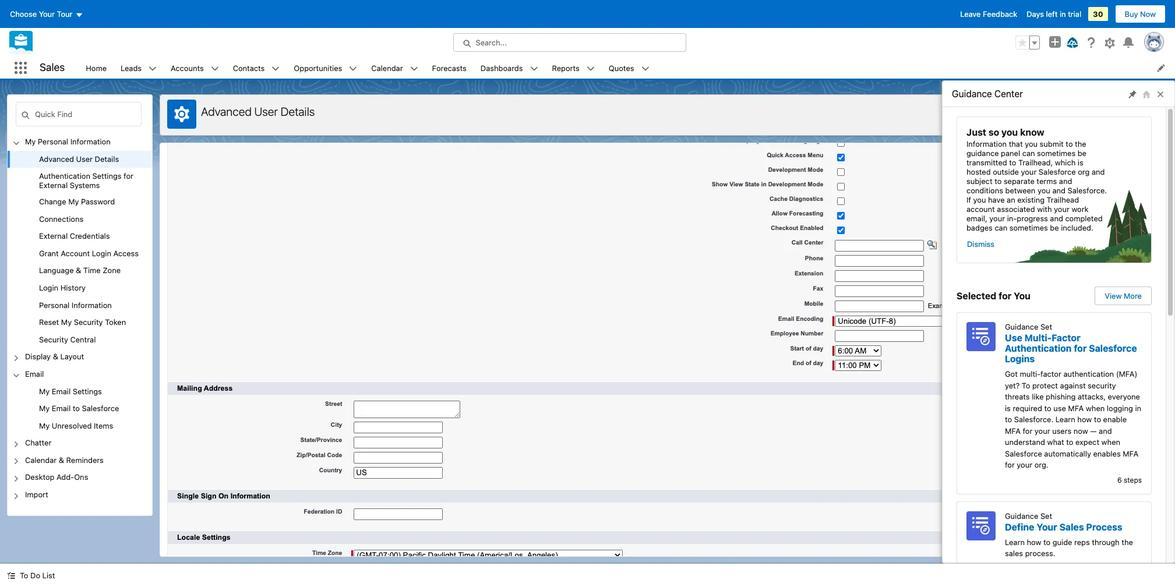 Task type: vqa. For each thing, say whether or not it's contained in the screenshot.
All for the Campaign Influence element
no



Task type: describe. For each thing, give the bounding box(es) containing it.
0 horizontal spatial sales
[[40, 61, 65, 74]]

0 vertical spatial group
[[1016, 36, 1040, 50]]

ons
[[74, 473, 88, 482]]

your left in-
[[990, 214, 1005, 223]]

quotes link
[[602, 57, 641, 79]]

you up that
[[1002, 127, 1018, 138]]

text default image for leads
[[149, 65, 157, 73]]

your left terms
[[1021, 167, 1037, 177]]

your right with
[[1054, 205, 1070, 214]]

calendar for calendar & reminders
[[25, 456, 57, 465]]

to right subject on the right top of the page
[[995, 177, 1002, 186]]

to inside email "tree item"
[[73, 404, 80, 413]]

my for my email to salesforce
[[39, 404, 50, 413]]

for down understand at the bottom right
[[1005, 460, 1015, 470]]

information up advanced user details "tree item" on the top left
[[70, 137, 111, 146]]

to inside guidance set define your sales process learn how to guide reps through the sales process.
[[1044, 537, 1051, 547]]

& for language
[[76, 266, 81, 275]]

you
[[1014, 291, 1031, 301]]

use
[[1054, 403, 1066, 413]]

logins
[[1005, 354, 1035, 364]]

sales
[[1005, 549, 1023, 558]]

for inside authentication settings for external systems
[[124, 171, 133, 181]]

display
[[25, 352, 51, 361]]

attacks,
[[1078, 392, 1106, 401]]

reset my security token
[[39, 318, 126, 327]]

how inside guidance set define your sales process learn how to guide reps through the sales process.
[[1027, 537, 1041, 547]]

connections link
[[39, 214, 83, 225]]

information up reset my security token
[[72, 300, 112, 310]]

guidance set define your sales process learn how to guide reps through the sales process.
[[1005, 511, 1133, 558]]

your inside guidance set define your sales process learn how to guide reps through the sales process.
[[1037, 522, 1057, 532]]

text default image for accounts
[[211, 65, 219, 73]]

outside
[[993, 167, 1019, 177]]

to up —
[[1094, 415, 1101, 424]]

view more button
[[1095, 287, 1152, 305]]

1 horizontal spatial advanced user details
[[201, 105, 315, 118]]

0 horizontal spatial be
[[1050, 223, 1059, 232]]

the inside guidance set define your sales process learn how to guide reps through the sales process.
[[1122, 537, 1133, 547]]

salesforce inside just so you know information that you submit to the guidance panel can sometimes be transmitted to trailhead, which is hosted outside your salesforce org and subject to separate terms and conditions between you and salesforce. if you have an existing trailhead account associated with your work email, your in-progress and completed badges can sometimes be included.
[[1039, 167, 1076, 177]]

0 vertical spatial sometimes
[[1037, 149, 1076, 158]]

now
[[1140, 9, 1156, 19]]

my for my personal information
[[25, 137, 36, 146]]

text default image for calendar
[[410, 65, 418, 73]]

search...
[[476, 38, 507, 47]]

reps
[[1074, 537, 1090, 547]]

account
[[967, 205, 995, 214]]

to right submit
[[1066, 139, 1073, 149]]

language & time zone link
[[39, 266, 121, 276]]

accounts list item
[[164, 57, 226, 79]]

choose your tour
[[10, 9, 73, 19]]

like
[[1032, 392, 1044, 401]]

home link
[[79, 57, 114, 79]]

leave feedback
[[960, 9, 1017, 19]]

leave
[[960, 9, 981, 19]]

to up the automatically
[[1066, 438, 1074, 447]]

my personal information tree item
[[8, 133, 152, 349]]

desktop add-ons
[[25, 473, 88, 482]]

what
[[1047, 438, 1064, 447]]

tour
[[57, 9, 73, 19]]

and inside guidance set use multi-factor authentication for salesforce logins got multi-factor authentication (mfa) yet? to protect against security threats like phishing attacks, everyone is required to use mfa when logging in to salesforce. learn how to enable mfa for your users now — and understand what to expect when salesforce automatically enables mfa for your org.
[[1099, 426, 1112, 436]]

leads
[[121, 63, 142, 73]]

my for my unresolved items
[[39, 421, 50, 430]]

dismiss button
[[967, 235, 995, 253]]

login history
[[39, 283, 86, 293]]

reset my security token link
[[39, 318, 126, 328]]

30
[[1093, 9, 1103, 19]]

chatter link
[[25, 438, 51, 449]]

days
[[1027, 9, 1044, 19]]

in inside guidance set use multi-factor authentication for salesforce logins got multi-factor authentication (mfa) yet? to protect against security threats like phishing attacks, everyone is required to use mfa when logging in to salesforce. learn how to enable mfa for your users now — and understand what to expect when salesforce automatically enables mfa for your org.
[[1135, 403, 1141, 413]]

required
[[1013, 403, 1042, 413]]

my up security central
[[61, 318, 72, 327]]

progress
[[1017, 214, 1048, 223]]

language
[[39, 266, 74, 275]]

authentication inside guidance set use multi-factor authentication for salesforce logins got multi-factor authentication (mfa) yet? to protect against security threats like phishing attacks, everyone is required to use mfa when logging in to salesforce. learn how to enable mfa for your users now — and understand what to expect when salesforce automatically enables mfa for your org.
[[1005, 343, 1072, 354]]

1 horizontal spatial can
[[1022, 149, 1035, 158]]

guidance center
[[952, 89, 1023, 99]]

how inside guidance set use multi-factor authentication for salesforce logins got multi-factor authentication (mfa) yet? to protect against security threats like phishing attacks, everyone is required to use mfa when logging in to salesforce. learn how to enable mfa for your users now — and understand what to expect when salesforce automatically enables mfa for your org.
[[1078, 415, 1092, 424]]

salesforce. inside just so you know information that you submit to the guidance panel can sometimes be transmitted to trailhead, which is hosted outside your salesforce org and subject to separate terms and conditions between you and salesforce. if you have an existing trailhead account associated with your work email, your in-progress and completed badges can sometimes be included.
[[1068, 186, 1107, 195]]

my unresolved items link
[[39, 421, 113, 431]]

enables
[[1093, 449, 1121, 458]]

buy now
[[1125, 9, 1156, 19]]

in-
[[1007, 214, 1017, 223]]

0 vertical spatial user
[[254, 105, 278, 118]]

calendar link
[[364, 57, 410, 79]]

trial
[[1068, 9, 1081, 19]]

opportunities
[[294, 63, 342, 73]]

reminders
[[66, 456, 104, 465]]

my email to salesforce link
[[39, 404, 119, 414]]

email for my email to salesforce
[[52, 404, 71, 413]]

authentication settings for external systems
[[39, 171, 133, 190]]

process
[[1086, 522, 1123, 532]]

personal information link
[[39, 300, 112, 311]]

2 external from the top
[[39, 231, 68, 241]]

grant account login access
[[39, 249, 139, 258]]

users
[[1052, 426, 1072, 436]]

0 horizontal spatial mfa
[[1005, 426, 1021, 436]]

leads link
[[114, 57, 149, 79]]

selected
[[957, 291, 997, 301]]

advanced user details tree item
[[8, 151, 152, 168]]

0 vertical spatial security
[[74, 318, 103, 327]]

0 horizontal spatial in
[[1060, 9, 1066, 19]]

reports link
[[545, 57, 587, 79]]

advanced inside "tree item"
[[39, 154, 74, 163]]

—
[[1090, 426, 1097, 436]]

0 vertical spatial details
[[281, 105, 315, 118]]

0 vertical spatial when
[[1086, 403, 1105, 413]]

automatically
[[1044, 449, 1091, 458]]

is inside just so you know information that you submit to the guidance panel can sometimes be transmitted to trailhead, which is hosted outside your salesforce org and subject to separate terms and conditions between you and salesforce. if you have an existing trailhead account associated with your work email, your in-progress and completed badges can sometimes be included.
[[1078, 158, 1084, 167]]

email,
[[967, 214, 987, 223]]

quotes list item
[[602, 57, 656, 79]]

reset
[[39, 318, 59, 327]]

left
[[1046, 9, 1058, 19]]

to down that
[[1009, 158, 1016, 167]]

define
[[1005, 522, 1034, 532]]

to inside button
[[20, 571, 28, 580]]

setup tree tree
[[8, 133, 152, 515]]

chatter
[[25, 438, 51, 448]]

information inside just so you know information that you submit to the guidance panel can sometimes be transmitted to trailhead, which is hosted outside your salesforce org and subject to separate terms and conditions between you and salesforce. if you have an existing trailhead account associated with your work email, your in-progress and completed badges can sometimes be included.
[[967, 139, 1007, 149]]

have
[[988, 195, 1005, 205]]

1 vertical spatial security
[[39, 335, 68, 344]]

protect
[[1032, 381, 1058, 390]]

panel
[[1001, 149, 1020, 158]]

calendar list item
[[364, 57, 425, 79]]

through
[[1092, 537, 1120, 547]]

security
[[1088, 381, 1116, 390]]

got
[[1005, 369, 1018, 379]]

use
[[1005, 333, 1022, 343]]

items
[[94, 421, 113, 430]]

0 vertical spatial mfa
[[1068, 403, 1084, 413]]

my unresolved items
[[39, 421, 113, 430]]

guide
[[1053, 537, 1072, 547]]

1 vertical spatial when
[[1102, 438, 1120, 447]]

external inside authentication settings for external systems
[[39, 181, 68, 190]]

text default image for quotes
[[641, 65, 649, 73]]

salesforce. inside guidance set use multi-factor authentication for salesforce logins got multi-factor authentication (mfa) yet? to protect against security threats like phishing attacks, everyone is required to use mfa when logging in to salesforce. learn how to enable mfa for your users now — and understand what to expect when salesforce automatically enables mfa for your org.
[[1014, 415, 1054, 424]]

change my password
[[39, 197, 115, 206]]

to do list
[[20, 571, 55, 580]]

an
[[1007, 195, 1015, 205]]

my for my email settings
[[39, 387, 50, 396]]



Task type: locate. For each thing, give the bounding box(es) containing it.
external up change
[[39, 181, 68, 190]]

calendar inside setup tree tree
[[25, 456, 57, 465]]

guidance for guidance set use multi-factor authentication for salesforce logins got multi-factor authentication (mfa) yet? to protect against security threats like phishing attacks, everyone is required to use mfa when logging in to salesforce. learn how to enable mfa for your users now — and understand what to expect when salesforce automatically enables mfa for your org.
[[1005, 322, 1038, 332]]

calendar for calendar
[[371, 63, 403, 73]]

1 vertical spatial your
[[1037, 522, 1057, 532]]

0 horizontal spatial how
[[1027, 537, 1041, 547]]

2 vertical spatial guidance
[[1005, 511, 1038, 521]]

1 horizontal spatial how
[[1078, 415, 1092, 424]]

connections
[[39, 214, 83, 224]]

buy now button
[[1115, 5, 1166, 23]]

when up enables
[[1102, 438, 1120, 447]]

1 horizontal spatial in
[[1135, 403, 1141, 413]]

dashboards list item
[[474, 57, 545, 79]]

buy
[[1125, 9, 1138, 19]]

1 vertical spatial sometimes
[[1010, 223, 1048, 232]]

authentication settings for external systems link
[[39, 171, 152, 190]]

subject
[[967, 177, 993, 186]]

set inside guidance set define your sales process learn how to guide reps through the sales process.
[[1041, 511, 1052, 521]]

authentication
[[1064, 369, 1114, 379]]

in down everyone
[[1135, 403, 1141, 413]]

set up define your sales process "button"
[[1041, 511, 1052, 521]]

your up the what
[[1035, 426, 1050, 436]]

2 vertical spatial &
[[59, 456, 64, 465]]

0 vertical spatial calendar
[[371, 63, 403, 73]]

0 horizontal spatial to
[[20, 571, 28, 580]]

1 horizontal spatial salesforce.
[[1068, 186, 1107, 195]]

details inside "tree item"
[[95, 154, 119, 163]]

1 horizontal spatial your
[[1037, 522, 1057, 532]]

advanced down my personal information link
[[39, 154, 74, 163]]

security up display & layout
[[39, 335, 68, 344]]

guidance left center
[[952, 89, 992, 99]]

included.
[[1061, 223, 1093, 232]]

& for calendar
[[59, 456, 64, 465]]

sometimes down associated
[[1010, 223, 1048, 232]]

org
[[1078, 167, 1090, 177]]

text default image left forecasts 'link'
[[410, 65, 418, 73]]

more
[[1124, 291, 1142, 301]]

set up multi-
[[1041, 322, 1052, 332]]

credentials
[[70, 231, 110, 241]]

salesforce down understand at the bottom right
[[1005, 449, 1042, 458]]

conditions
[[967, 186, 1003, 195]]

can
[[1022, 149, 1035, 158], [995, 223, 1008, 232]]

(mfa)
[[1116, 369, 1138, 379]]

text default image inside to do list button
[[7, 572, 15, 580]]

choose your tour button
[[9, 5, 84, 23]]

expect
[[1076, 438, 1100, 447]]

group
[[1016, 36, 1040, 50], [8, 151, 152, 349], [8, 383, 152, 435]]

email down display
[[25, 369, 44, 379]]

calendar
[[371, 63, 403, 73], [25, 456, 57, 465]]

can right 'panel' at the top of the page
[[1022, 149, 1035, 158]]

text default image left the do
[[7, 572, 15, 580]]

0 vertical spatial authentication
[[39, 171, 90, 181]]

1 horizontal spatial is
[[1078, 158, 1084, 167]]

to down multi-
[[1022, 381, 1030, 390]]

1 horizontal spatial login
[[92, 249, 111, 258]]

threats
[[1005, 392, 1030, 401]]

my down the my email settings link
[[39, 404, 50, 413]]

display & layout link
[[25, 352, 84, 362]]

org.
[[1035, 460, 1049, 470]]

1 vertical spatial to
[[20, 571, 28, 580]]

add-
[[57, 473, 74, 482]]

1 vertical spatial salesforce.
[[1014, 415, 1054, 424]]

0 vertical spatial is
[[1078, 158, 1084, 167]]

is right which
[[1078, 158, 1084, 167]]

the inside just so you know information that you submit to the guidance panel can sometimes be transmitted to trailhead, which is hosted outside your salesforce org and subject to separate terms and conditions between you and salesforce. if you have an existing trailhead account associated with your work email, your in-progress and completed badges can sometimes be included.
[[1075, 139, 1086, 149]]

0 vertical spatial sales
[[40, 61, 65, 74]]

contacts list item
[[226, 57, 287, 79]]

2 set from the top
[[1041, 511, 1052, 521]]

0 horizontal spatial &
[[53, 352, 58, 361]]

text default image right quotes
[[641, 65, 649, 73]]

in right "left" at right top
[[1060, 9, 1066, 19]]

0 vertical spatial how
[[1078, 415, 1092, 424]]

settings up password
[[92, 171, 122, 181]]

email tree item
[[8, 366, 152, 435]]

you right "if"
[[973, 195, 986, 205]]

1 set from the top
[[1041, 322, 1052, 332]]

that
[[1009, 139, 1023, 149]]

logging
[[1107, 403, 1133, 413]]

yet?
[[1005, 381, 1020, 390]]

just so you know information that you submit to the guidance panel can sometimes be transmitted to trailhead, which is hosted outside your salesforce org and subject to separate terms and conditions between you and salesforce. if you have an existing trailhead account associated with your work email, your in-progress and completed badges can sometimes be included.
[[967, 127, 1107, 232]]

settings inside email "tree item"
[[73, 387, 102, 396]]

existing
[[1017, 195, 1045, 205]]

group for email
[[8, 383, 152, 435]]

your left org.
[[1017, 460, 1033, 470]]

my email settings link
[[39, 387, 102, 397]]

salesforce inside email "tree item"
[[82, 404, 119, 413]]

your
[[39, 9, 55, 19], [1037, 522, 1057, 532]]

authentication inside authentication settings for external systems
[[39, 171, 90, 181]]

guidance inside guidance set define your sales process learn how to guide reps through the sales process.
[[1005, 511, 1038, 521]]

0 vertical spatial personal
[[38, 137, 68, 146]]

learn inside guidance set use multi-factor authentication for salesforce logins got multi-factor authentication (mfa) yet? to protect against security threats like phishing attacks, everyone is required to use mfa when logging in to salesforce. learn how to enable mfa for your users now — and understand what to expect when salesforce automatically enables mfa for your org.
[[1056, 415, 1075, 424]]

1 external from the top
[[39, 181, 68, 190]]

text default image for dashboards
[[530, 65, 538, 73]]

0 horizontal spatial is
[[1005, 403, 1011, 413]]

you up with
[[1038, 186, 1050, 195]]

multi-
[[1025, 333, 1052, 343]]

1 vertical spatial in
[[1135, 403, 1141, 413]]

opportunities list item
[[287, 57, 364, 79]]

is down the threats
[[1005, 403, 1011, 413]]

0 horizontal spatial details
[[95, 154, 119, 163]]

salesforce. down required
[[1014, 415, 1054, 424]]

1 vertical spatial sales
[[1060, 522, 1084, 532]]

1 vertical spatial login
[[39, 283, 58, 293]]

details up authentication settings for external systems link
[[95, 154, 119, 163]]

layout
[[60, 352, 84, 361]]

desktop add-ons link
[[25, 473, 88, 483]]

text default image inside opportunities list item
[[349, 65, 357, 73]]

text default image left calendar link on the left of page
[[349, 65, 357, 73]]

& for display
[[53, 352, 58, 361]]

list
[[79, 57, 1175, 79]]

choose
[[10, 9, 37, 19]]

1 vertical spatial calendar
[[25, 456, 57, 465]]

text default image for contacts
[[272, 65, 280, 73]]

0 vertical spatial settings
[[92, 171, 122, 181]]

my
[[25, 137, 36, 146], [68, 197, 79, 206], [61, 318, 72, 327], [39, 387, 50, 396], [39, 404, 50, 413], [39, 421, 50, 430]]

external up grant
[[39, 231, 68, 241]]

text default image right accounts
[[211, 65, 219, 73]]

information down so
[[967, 139, 1007, 149]]

be up org
[[1078, 149, 1087, 158]]

1 horizontal spatial security
[[74, 318, 103, 327]]

0 vertical spatial set
[[1041, 322, 1052, 332]]

security central link
[[39, 335, 96, 345]]

calendar & reminders link
[[25, 456, 104, 466]]

1 vertical spatial settings
[[73, 387, 102, 396]]

factor
[[1041, 369, 1062, 379]]

contacts
[[233, 63, 265, 73]]

& left layout
[[53, 352, 58, 361]]

central
[[70, 335, 96, 344]]

text default image inside the accounts list item
[[211, 65, 219, 73]]

0 horizontal spatial salesforce.
[[1014, 415, 1054, 424]]

1 vertical spatial is
[[1005, 403, 1011, 413]]

0 horizontal spatial calendar
[[25, 456, 57, 465]]

leads list item
[[114, 57, 164, 79]]

0 horizontal spatial advanced user details
[[39, 154, 119, 163]]

sales inside guidance set define your sales process learn how to guide reps through the sales process.
[[1060, 522, 1084, 532]]

email for my email settings
[[52, 387, 71, 396]]

the up which
[[1075, 139, 1086, 149]]

guidance up use
[[1005, 322, 1038, 332]]

learn up the users
[[1056, 415, 1075, 424]]

salesforce. down org
[[1068, 186, 1107, 195]]

0 horizontal spatial learn
[[1005, 537, 1025, 547]]

user down contacts list item
[[254, 105, 278, 118]]

dismiss
[[967, 239, 995, 249]]

2 horizontal spatial &
[[76, 266, 81, 275]]

0 vertical spatial your
[[39, 9, 55, 19]]

1 vertical spatial authentication
[[1005, 343, 1072, 354]]

0 vertical spatial be
[[1078, 149, 1087, 158]]

how up process.
[[1027, 537, 1041, 547]]

0 vertical spatial advanced
[[201, 105, 252, 118]]

0 vertical spatial email
[[25, 369, 44, 379]]

contacts link
[[226, 57, 272, 79]]

mfa right "use"
[[1068, 403, 1084, 413]]

1 vertical spatial the
[[1122, 537, 1133, 547]]

1 vertical spatial advanced
[[39, 154, 74, 163]]

you down know
[[1025, 139, 1038, 149]]

accounts link
[[164, 57, 211, 79]]

external credentials
[[39, 231, 110, 241]]

your left tour
[[39, 9, 55, 19]]

email up my email to salesforce
[[52, 387, 71, 396]]

group for my personal information
[[8, 151, 152, 349]]

guidance
[[952, 89, 992, 99], [1005, 322, 1038, 332], [1005, 511, 1038, 521]]

to left the do
[[20, 571, 28, 580]]

can right the badges
[[995, 223, 1008, 232]]

salesforce up (mfa)
[[1089, 343, 1137, 354]]

personal up advanced user details link
[[38, 137, 68, 146]]

your up guide
[[1037, 522, 1057, 532]]

Quick Find search field
[[16, 102, 142, 126]]

sales left home
[[40, 61, 65, 74]]

reports list item
[[545, 57, 602, 79]]

forecasts
[[432, 63, 467, 73]]

group containing advanced user details
[[8, 151, 152, 349]]

& left time
[[76, 266, 81, 275]]

1 horizontal spatial learn
[[1056, 415, 1075, 424]]

list containing home
[[79, 57, 1175, 79]]

text default image inside the calendar list item
[[410, 65, 418, 73]]

text default image inside contacts list item
[[272, 65, 280, 73]]

home
[[86, 63, 107, 73]]

advanced user details inside "tree item"
[[39, 154, 119, 163]]

text default image inside quotes list item
[[641, 65, 649, 73]]

& up add-
[[59, 456, 64, 465]]

text default image for opportunities
[[349, 65, 357, 73]]

set for your
[[1041, 511, 1052, 521]]

feedback
[[983, 9, 1017, 19]]

1 vertical spatial be
[[1050, 223, 1059, 232]]

how up now
[[1078, 415, 1092, 424]]

1 vertical spatial can
[[995, 223, 1008, 232]]

0 horizontal spatial the
[[1075, 139, 1086, 149]]

to inside guidance set use multi-factor authentication for salesforce logins got multi-factor authentication (mfa) yet? to protect against security threats like phishing attacks, everyone is required to use mfa when logging in to salesforce. learn how to enable mfa for your users now — and understand what to expect when salesforce automatically enables mfa for your org.
[[1022, 381, 1030, 390]]

so
[[989, 127, 999, 138]]

1 horizontal spatial the
[[1122, 537, 1133, 547]]

0 vertical spatial advanced user details
[[201, 105, 315, 118]]

guidance for guidance set define your sales process learn how to guide reps through the sales process.
[[1005, 511, 1038, 521]]

1 vertical spatial user
[[76, 154, 93, 163]]

1 vertical spatial set
[[1041, 511, 1052, 521]]

my down email link
[[39, 387, 50, 396]]

0 vertical spatial learn
[[1056, 415, 1075, 424]]

settings
[[92, 171, 122, 181], [73, 387, 102, 396]]

authentication up multi-
[[1005, 343, 1072, 354]]

dashboards
[[481, 63, 523, 73]]

for left you
[[999, 291, 1012, 301]]

to down the threats
[[1005, 415, 1012, 424]]

to do list button
[[0, 564, 62, 587]]

my up advanced user details "tree item" on the top left
[[25, 137, 36, 146]]

1 vertical spatial details
[[95, 154, 119, 163]]

for up understand at the bottom right
[[1023, 426, 1033, 436]]

authentication down advanced user details link
[[39, 171, 90, 181]]

text default image inside the leads list item
[[149, 65, 157, 73]]

sales up guide
[[1060, 522, 1084, 532]]

when down attacks,
[[1086, 403, 1105, 413]]

1 horizontal spatial be
[[1078, 149, 1087, 158]]

1 vertical spatial guidance
[[1005, 322, 1038, 332]]

separate
[[1004, 177, 1035, 186]]

1 vertical spatial &
[[53, 352, 58, 361]]

0 horizontal spatial your
[[39, 9, 55, 19]]

know
[[1020, 127, 1044, 138]]

0 vertical spatial salesforce.
[[1068, 186, 1107, 195]]

email
[[25, 369, 44, 379], [52, 387, 71, 396], [52, 404, 71, 413]]

set for multi-
[[1041, 322, 1052, 332]]

1 horizontal spatial to
[[1022, 381, 1030, 390]]

& inside group
[[76, 266, 81, 275]]

process.
[[1025, 549, 1055, 558]]

0 horizontal spatial login
[[39, 283, 58, 293]]

between
[[1005, 186, 1036, 195]]

0 horizontal spatial user
[[76, 154, 93, 163]]

1 horizontal spatial authentication
[[1005, 343, 1072, 354]]

which
[[1055, 158, 1076, 167]]

0 vertical spatial &
[[76, 266, 81, 275]]

salesforce left org
[[1039, 167, 1076, 177]]

is inside guidance set use multi-factor authentication for salesforce logins got multi-factor authentication (mfa) yet? to protect against security threats like phishing attacks, everyone is required to use mfa when logging in to salesforce. learn how to enable mfa for your users now — and understand what to expect when salesforce automatically enables mfa for your org.
[[1005, 403, 1011, 413]]

do
[[30, 571, 40, 580]]

1 horizontal spatial mfa
[[1068, 403, 1084, 413]]

personal up reset
[[39, 300, 69, 310]]

the right through
[[1122, 537, 1133, 547]]

text default image
[[149, 65, 157, 73], [211, 65, 219, 73], [272, 65, 280, 73], [349, 65, 357, 73], [410, 65, 418, 73], [530, 65, 538, 73], [641, 65, 649, 73], [7, 572, 15, 580]]

guidance up define
[[1005, 511, 1038, 521]]

user inside "tree item"
[[76, 154, 93, 163]]

mfa right enables
[[1123, 449, 1139, 458]]

factor
[[1052, 333, 1081, 343]]

set inside guidance set use multi-factor authentication for salesforce logins got multi-factor authentication (mfa) yet? to protect against security threats like phishing attacks, everyone is required to use mfa when logging in to salesforce. learn how to enable mfa for your users now — and understand what to expect when salesforce automatically enables mfa for your org.
[[1041, 322, 1052, 332]]

for up authentication
[[1074, 343, 1087, 354]]

be down with
[[1050, 223, 1059, 232]]

to up my unresolved items
[[73, 404, 80, 413]]

language & time zone
[[39, 266, 121, 275]]

salesforce.
[[1068, 186, 1107, 195], [1014, 415, 1054, 424]]

is
[[1078, 158, 1084, 167], [1005, 403, 1011, 413]]

login inside 'link'
[[39, 283, 58, 293]]

2 vertical spatial group
[[8, 383, 152, 435]]

details down opportunities link
[[281, 105, 315, 118]]

text default image left "reports" link
[[530, 65, 538, 73]]

learn inside guidance set define your sales process learn how to guide reps through the sales process.
[[1005, 537, 1025, 547]]

login
[[92, 249, 111, 258], [39, 283, 58, 293]]

my email to salesforce
[[39, 404, 119, 413]]

1 vertical spatial email
[[52, 387, 71, 396]]

work
[[1072, 205, 1089, 214]]

user
[[254, 105, 278, 118], [76, 154, 93, 163]]

1 vertical spatial learn
[[1005, 537, 1025, 547]]

login up time
[[92, 249, 111, 258]]

0 vertical spatial guidance
[[952, 89, 992, 99]]

settings inside authentication settings for external systems
[[92, 171, 122, 181]]

if
[[967, 195, 971, 205]]

group containing my email settings
[[8, 383, 152, 435]]

my down systems
[[68, 197, 79, 206]]

1 vertical spatial mfa
[[1005, 426, 1021, 436]]

calendar & reminders
[[25, 456, 104, 465]]

import
[[25, 490, 48, 499]]

just
[[967, 127, 986, 138]]

advanced down contacts 'link'
[[201, 105, 252, 118]]

2 horizontal spatial mfa
[[1123, 449, 1139, 458]]

text default image
[[587, 65, 595, 73]]

0 vertical spatial the
[[1075, 139, 1086, 149]]

guidance for guidance center
[[952, 89, 992, 99]]

0 horizontal spatial authentication
[[39, 171, 90, 181]]

text default image right leads
[[149, 65, 157, 73]]

to left "use"
[[1044, 403, 1051, 413]]

2 vertical spatial email
[[52, 404, 71, 413]]

guidance inside guidance set use multi-factor authentication for salesforce logins got multi-factor authentication (mfa) yet? to protect against security threats like phishing attacks, everyone is required to use mfa when logging in to salesforce. learn how to enable mfa for your users now — and understand what to expect when salesforce automatically enables mfa for your org.
[[1005, 322, 1038, 332]]

6 steps
[[1118, 476, 1142, 484]]

your
[[1021, 167, 1037, 177], [1054, 205, 1070, 214], [990, 214, 1005, 223], [1035, 426, 1050, 436], [1017, 460, 1033, 470]]

advanced user details down my personal information link
[[39, 154, 119, 163]]

text default image inside the dashboards 'list item'
[[530, 65, 538, 73]]

1 vertical spatial how
[[1027, 537, 1041, 547]]

your inside dropdown button
[[39, 9, 55, 19]]

0 vertical spatial to
[[1022, 381, 1030, 390]]

text default image right contacts
[[272, 65, 280, 73]]

0 horizontal spatial can
[[995, 223, 1008, 232]]

advanced user details down contacts list item
[[201, 105, 315, 118]]

my personal information
[[25, 137, 111, 146]]

security up central
[[74, 318, 103, 327]]

0 horizontal spatial security
[[39, 335, 68, 344]]

forecasts link
[[425, 57, 474, 79]]

mfa up understand at the bottom right
[[1005, 426, 1021, 436]]

set
[[1041, 322, 1052, 332], [1041, 511, 1052, 521]]

sometimes up terms
[[1037, 149, 1076, 158]]

learn up "sales"
[[1005, 537, 1025, 547]]

0 horizontal spatial advanced
[[39, 154, 74, 163]]

use multi-factor authentication for salesforce logins button
[[1005, 333, 1142, 364]]

systems
[[70, 181, 100, 190]]

1 vertical spatial personal
[[39, 300, 69, 310]]

1 horizontal spatial sales
[[1060, 522, 1084, 532]]

0 vertical spatial external
[[39, 181, 68, 190]]

0 vertical spatial login
[[92, 249, 111, 258]]

my up the chatter
[[39, 421, 50, 430]]

1 vertical spatial external
[[39, 231, 68, 241]]

1 horizontal spatial advanced
[[201, 105, 252, 118]]

0 vertical spatial can
[[1022, 149, 1035, 158]]

grant account login access link
[[39, 249, 139, 259]]

calendar inside list item
[[371, 63, 403, 73]]

email down the my email settings link
[[52, 404, 71, 413]]

user up authentication settings for external systems
[[76, 154, 93, 163]]

to up process.
[[1044, 537, 1051, 547]]

2 vertical spatial mfa
[[1123, 449, 1139, 458]]



